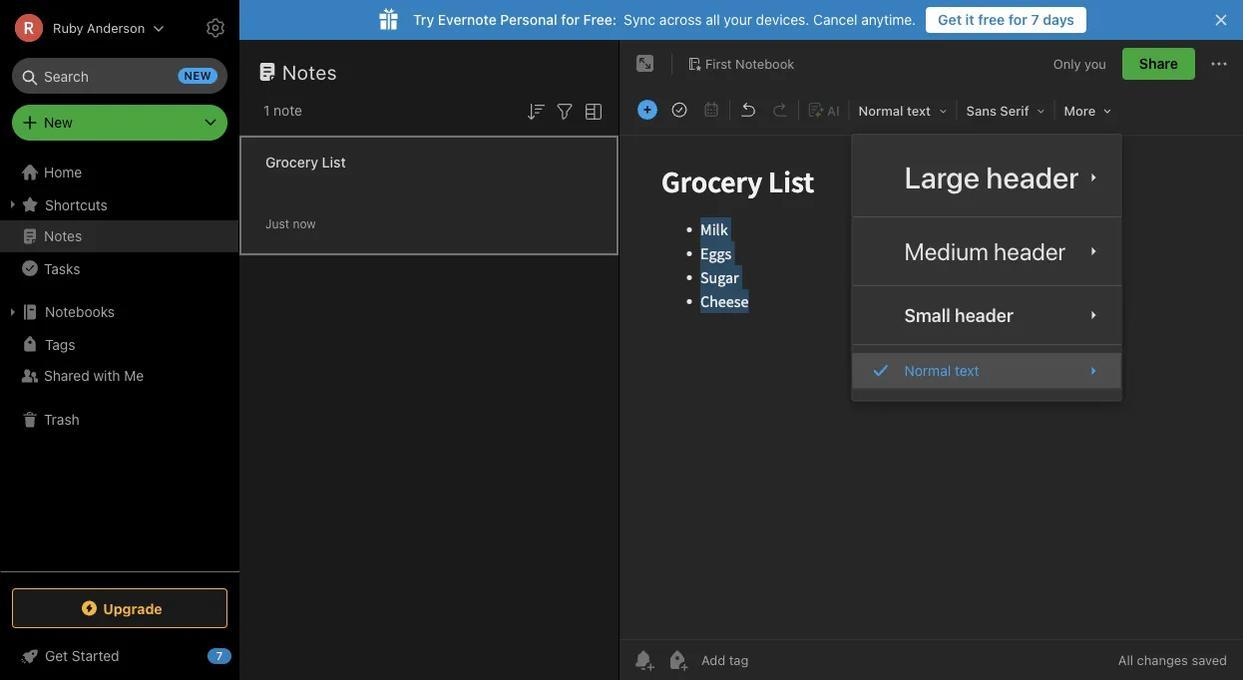Task type: describe. For each thing, give the bounding box(es) containing it.
you
[[1085, 56, 1107, 71]]

first notebook button
[[681, 50, 802, 78]]

new
[[184, 69, 212, 82]]

text inside "heading level" 'field'
[[907, 103, 931, 118]]

medium
[[905, 238, 989, 266]]

new search field
[[26, 58, 218, 94]]

shortcuts button
[[0, 189, 239, 221]]

free
[[979, 11, 1006, 28]]

Add filters field
[[553, 98, 577, 124]]

1 horizontal spatial notes
[[283, 60, 338, 83]]

across
[[660, 11, 702, 28]]

[object Object] field
[[853, 295, 1122, 337]]

share button
[[1123, 48, 1196, 80]]

small
[[905, 305, 951, 326]]

upgrade
[[103, 601, 162, 617]]

small header link
[[853, 295, 1122, 337]]

new
[[44, 114, 73, 131]]

large header link
[[853, 147, 1122, 209]]

notebooks link
[[0, 297, 239, 328]]

tags
[[45, 336, 75, 353]]

all
[[1119, 653, 1134, 668]]

list
[[322, 154, 346, 171]]

expand note image
[[634, 52, 658, 76]]

More field
[[1058, 96, 1119, 125]]

header for medium header
[[995, 238, 1067, 266]]

get it free for 7 days button
[[927, 7, 1087, 33]]

normal text inside "menu item"
[[905, 363, 980, 379]]

small header
[[905, 305, 1014, 326]]

1
[[264, 102, 270, 119]]

header for large header
[[987, 160, 1080, 195]]

changes
[[1138, 653, 1189, 668]]

7 inside help and learning task checklist field
[[216, 650, 223, 663]]

note window element
[[620, 40, 1244, 681]]

more actions image
[[1208, 52, 1232, 76]]

normal inside "menu item"
[[905, 363, 952, 379]]

medium header
[[905, 238, 1067, 266]]

trash
[[44, 412, 80, 428]]

text inside normal text link
[[956, 363, 980, 379]]

just now
[[266, 217, 316, 231]]

header for small header
[[956, 305, 1014, 326]]

new button
[[12, 105, 228, 141]]

more
[[1065, 103, 1096, 118]]

add filters image
[[553, 100, 577, 124]]

add a reminder image
[[632, 649, 656, 673]]

settings image
[[204, 16, 228, 40]]

notes link
[[0, 221, 239, 253]]

me
[[124, 368, 144, 384]]

anderson
[[87, 20, 145, 35]]

get it free for 7 days
[[939, 11, 1075, 28]]

try
[[413, 11, 434, 28]]

sans serif
[[967, 103, 1030, 118]]

with
[[93, 368, 120, 384]]

get for get it free for 7 days
[[939, 11, 963, 28]]

Heading level field
[[852, 96, 955, 125]]

grocery list
[[266, 154, 346, 171]]

normal text inside "heading level" 'field'
[[859, 103, 931, 118]]

shortcuts
[[45, 196, 108, 213]]

tree containing home
[[0, 157, 240, 571]]

Note Editor text field
[[620, 136, 1244, 640]]

share
[[1140, 55, 1179, 72]]

normal inside "heading level" 'field'
[[859, 103, 904, 118]]

home
[[44, 164, 82, 181]]



Task type: locate. For each thing, give the bounding box(es) containing it.
[object Object] field
[[853, 354, 1122, 389]]

tags button
[[0, 328, 239, 360]]

normal
[[859, 103, 904, 118], [905, 363, 952, 379]]

normal down small
[[905, 363, 952, 379]]

0 vertical spatial header
[[987, 160, 1080, 195]]

get inside button
[[939, 11, 963, 28]]

1 vertical spatial normal text
[[905, 363, 980, 379]]

expand notebooks image
[[5, 305, 21, 320]]

free:
[[584, 11, 617, 28]]

tasks button
[[0, 253, 239, 285]]

dropdown list menu
[[853, 147, 1122, 389]]

it
[[966, 11, 975, 28]]

started
[[72, 648, 119, 665]]

grocery
[[266, 154, 319, 171]]

7 left days
[[1032, 11, 1040, 28]]

evernote
[[438, 11, 497, 28]]

add tag image
[[666, 649, 690, 673]]

medium header link
[[853, 226, 1122, 278]]

More actions field
[[1208, 48, 1232, 80]]

normal text link
[[853, 354, 1122, 389]]

1 horizontal spatial get
[[939, 11, 963, 28]]

2 for from the left
[[1009, 11, 1028, 28]]

shared with me link
[[0, 360, 239, 392]]

for
[[561, 11, 580, 28], [1009, 11, 1028, 28]]

large
[[905, 160, 980, 195]]

normal down the anytime.
[[859, 103, 904, 118]]

Search text field
[[26, 58, 214, 94]]

Add tag field
[[700, 652, 850, 669]]

for inside button
[[1009, 11, 1028, 28]]

only you
[[1054, 56, 1107, 71]]

[object Object] field
[[853, 226, 1122, 278]]

all changes saved
[[1119, 653, 1228, 668]]

1 vertical spatial header
[[995, 238, 1067, 266]]

1 horizontal spatial normal
[[905, 363, 952, 379]]

get
[[939, 11, 963, 28], [45, 648, 68, 665]]

get for get started
[[45, 648, 68, 665]]

0 vertical spatial normal
[[859, 103, 904, 118]]

0 vertical spatial get
[[939, 11, 963, 28]]

1 vertical spatial get
[[45, 648, 68, 665]]

1 horizontal spatial 7
[[1032, 11, 1040, 28]]

anytime.
[[862, 11, 917, 28]]

7
[[1032, 11, 1040, 28], [216, 650, 223, 663]]

get inside help and learning task checklist field
[[45, 648, 68, 665]]

tasks
[[44, 260, 80, 277]]

1 vertical spatial text
[[956, 363, 980, 379]]

1 vertical spatial 7
[[216, 650, 223, 663]]

get left it
[[939, 11, 963, 28]]

try evernote personal for free: sync across all your devices. cancel anytime.
[[413, 11, 917, 28]]

Account field
[[0, 8, 165, 48]]

only
[[1054, 56, 1082, 71]]

serif
[[1001, 103, 1030, 118]]

ruby
[[53, 20, 83, 35]]

for right free
[[1009, 11, 1028, 28]]

1 horizontal spatial text
[[956, 363, 980, 379]]

devices.
[[756, 11, 810, 28]]

0 vertical spatial 7
[[1032, 11, 1040, 28]]

shared with me
[[44, 368, 144, 384]]

View options field
[[577, 98, 606, 124]]

0 horizontal spatial 7
[[216, 650, 223, 663]]

saved
[[1193, 653, 1228, 668]]

your
[[724, 11, 753, 28]]

notebooks
[[45, 304, 115, 320]]

header up normal text link
[[956, 305, 1014, 326]]

normal text menu item
[[853, 354, 1122, 389]]

all
[[706, 11, 720, 28]]

tree
[[0, 157, 240, 571]]

notebook
[[736, 56, 795, 71]]

upgrade button
[[12, 589, 228, 629]]

click to collapse image
[[232, 644, 247, 668]]

7 left click to collapse icon
[[216, 650, 223, 663]]

large header
[[905, 160, 1080, 195]]

shared
[[44, 368, 90, 384]]

Sort options field
[[524, 98, 548, 124]]

normal text
[[859, 103, 931, 118], [905, 363, 980, 379]]

[object Object] field
[[853, 147, 1122, 209]]

now
[[293, 217, 316, 231]]

sans
[[967, 103, 997, 118]]

1 vertical spatial notes
[[44, 228, 82, 245]]

for for free:
[[561, 11, 580, 28]]

personal
[[501, 11, 558, 28]]

for for 7
[[1009, 11, 1028, 28]]

text
[[907, 103, 931, 118], [956, 363, 980, 379]]

0 horizontal spatial get
[[45, 648, 68, 665]]

0 horizontal spatial normal
[[859, 103, 904, 118]]

task image
[[666, 96, 694, 124]]

1 for from the left
[[561, 11, 580, 28]]

header
[[987, 160, 1080, 195], [995, 238, 1067, 266], [956, 305, 1014, 326]]

Font family field
[[960, 96, 1053, 125]]

1 horizontal spatial for
[[1009, 11, 1028, 28]]

1 note
[[264, 102, 302, 119]]

0 horizontal spatial notes
[[44, 228, 82, 245]]

0 vertical spatial text
[[907, 103, 931, 118]]

get started
[[45, 648, 119, 665]]

cancel
[[814, 11, 858, 28]]

ruby anderson
[[53, 20, 145, 35]]

notes up tasks
[[44, 228, 82, 245]]

just
[[266, 217, 290, 231]]

home link
[[0, 157, 240, 189]]

0 horizontal spatial for
[[561, 11, 580, 28]]

sync
[[624, 11, 656, 28]]

first notebook
[[706, 56, 795, 71]]

trash link
[[0, 404, 239, 436]]

for left free:
[[561, 11, 580, 28]]

days
[[1044, 11, 1075, 28]]

header down serif
[[987, 160, 1080, 195]]

undo image
[[735, 96, 763, 124]]

0 vertical spatial notes
[[283, 60, 338, 83]]

2 vertical spatial header
[[956, 305, 1014, 326]]

notes up note
[[283, 60, 338, 83]]

7 inside button
[[1032, 11, 1040, 28]]

Insert field
[[633, 96, 663, 124]]

notes
[[283, 60, 338, 83], [44, 228, 82, 245]]

note
[[274, 102, 302, 119]]

get left started
[[45, 648, 68, 665]]

0 vertical spatial normal text
[[859, 103, 931, 118]]

header up small header field
[[995, 238, 1067, 266]]

0 horizontal spatial text
[[907, 103, 931, 118]]

1 vertical spatial normal
[[905, 363, 952, 379]]

Help and Learning task checklist field
[[0, 641, 240, 673]]

first
[[706, 56, 732, 71]]



Task type: vqa. For each thing, say whether or not it's contained in the screenshot.
4th cell from the bottom of the page
no



